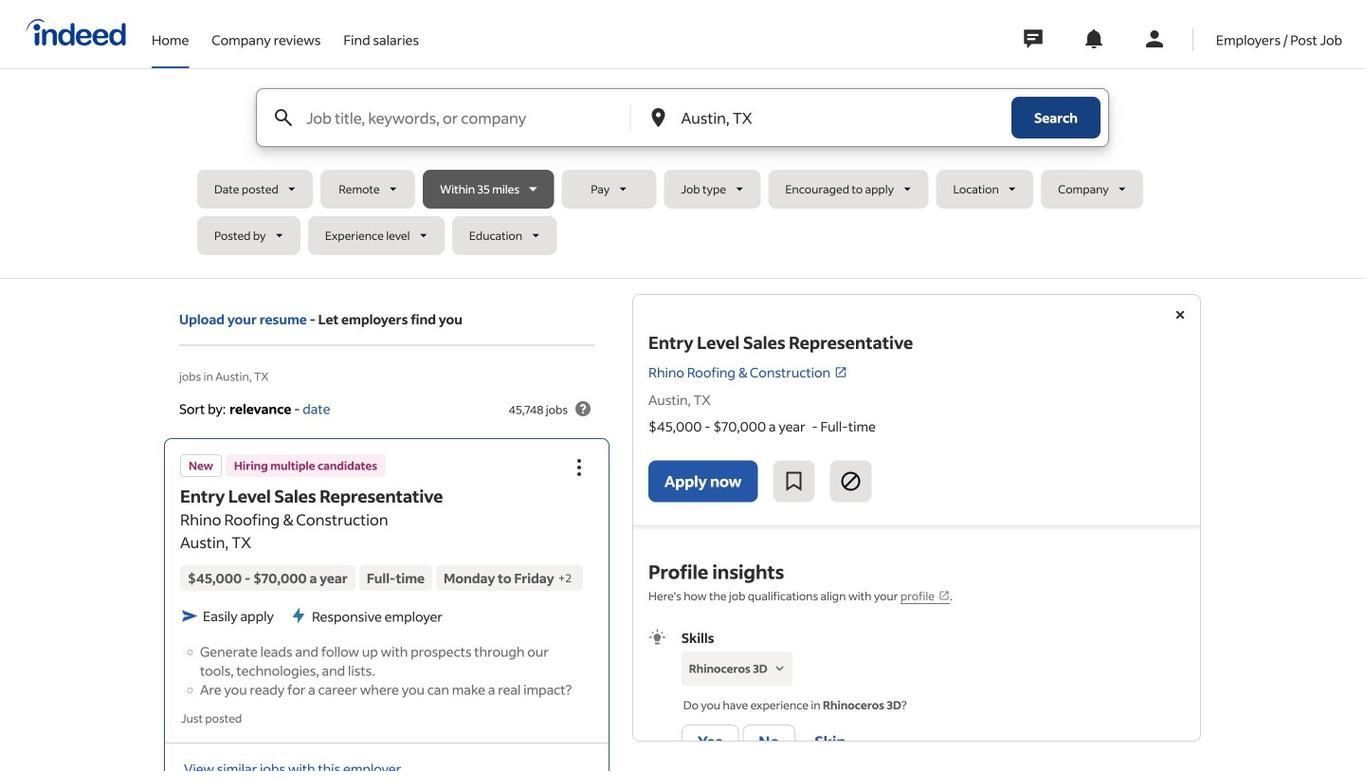Task type: describe. For each thing, give the bounding box(es) containing it.
missing qualification image
[[772, 660, 789, 677]]

save this job image
[[783, 470, 806, 493]]

skills group
[[649, 628, 1185, 762]]

account image
[[1144, 28, 1166, 50]]

search: Job title, keywords, or company text field
[[303, 89, 629, 146]]

rhino roofing & construction (opens in a new tab) image
[[835, 366, 848, 379]]

profile (opens in a new window) image
[[939, 590, 950, 601]]



Task type: vqa. For each thing, say whether or not it's contained in the screenshot.
This is where we'll notify you about your job applications and other useful information to help you with your job search.
no



Task type: locate. For each thing, give the bounding box(es) containing it.
Edit location text field
[[678, 89, 974, 146]]

help icon image
[[572, 397, 595, 420]]

job actions for entry level sales representative is collapsed image
[[568, 456, 591, 479]]

close job details image
[[1169, 303, 1192, 326]]

messages unread count 0 image
[[1021, 20, 1046, 58]]

notifications unread count 0 image
[[1083, 28, 1106, 50]]

not interested image
[[840, 470, 862, 493]]

None search field
[[197, 88, 1168, 263]]



